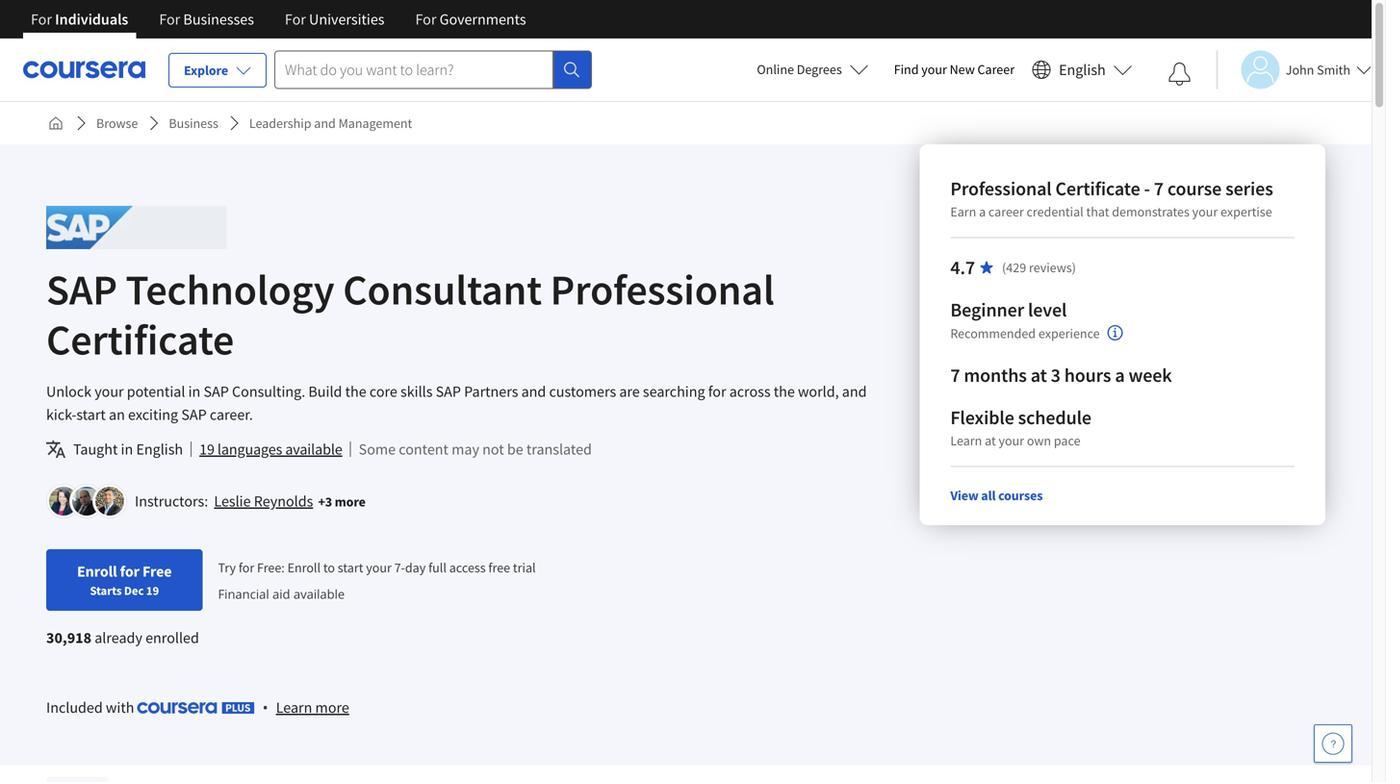 Task type: describe. For each thing, give the bounding box(es) containing it.
businesses
[[183, 10, 254, 29]]

individuals
[[55, 10, 128, 29]]

+3
[[318, 493, 332, 511]]

kick-
[[46, 405, 76, 424]]

browse link
[[89, 106, 146, 141]]

dr omar sharaf image
[[95, 487, 124, 516]]

flexible schedule learn at your own pace
[[950, 406, 1091, 450]]

business link
[[161, 106, 226, 141]]

financial
[[218, 585, 269, 603]]

translated
[[526, 440, 592, 459]]

try for free: enroll to start your 7-day full access free trial financial aid available
[[218, 559, 536, 603]]

flexible
[[950, 406, 1014, 430]]

technology
[[126, 263, 335, 316]]

find your new career
[[894, 61, 1015, 78]]

not
[[482, 440, 504, 459]]

miguel alcobia image
[[72, 487, 101, 516]]

financial aid available button
[[218, 585, 345, 603]]

free
[[488, 559, 510, 576]]

learn more link
[[276, 696, 349, 720]]

view
[[950, 487, 979, 504]]

online degrees
[[757, 61, 842, 78]]

leadership and management
[[249, 115, 412, 132]]

english button
[[1024, 39, 1140, 101]]

universities
[[309, 10, 385, 29]]

your inside try for free: enroll to start your 7-day full access free trial financial aid available
[[366, 559, 392, 576]]

build
[[308, 382, 342, 401]]

smith
[[1317, 61, 1350, 78]]

management
[[338, 115, 412, 132]]

instructors: leslie reynolds +3 more
[[135, 492, 366, 511]]

career
[[978, 61, 1015, 78]]

consulting.
[[232, 382, 305, 401]]

free
[[142, 562, 172, 581]]

at inside flexible schedule learn at your own pace
[[985, 432, 996, 450]]

aid
[[272, 585, 290, 603]]

world,
[[798, 382, 839, 401]]

some content may not be translated
[[359, 440, 592, 459]]

reynolds
[[254, 492, 313, 511]]

leslie reynolds link
[[214, 492, 313, 511]]

week
[[1129, 363, 1172, 387]]

course
[[1167, 177, 1222, 201]]

access
[[449, 559, 486, 576]]

enroll for free starts dec 19
[[77, 562, 172, 599]]

•
[[262, 697, 268, 718]]

english inside "button"
[[1059, 60, 1106, 79]]

show notifications image
[[1168, 63, 1191, 86]]

view all courses
[[950, 487, 1043, 504]]

explore button
[[168, 53, 267, 88]]

7-
[[394, 559, 405, 576]]

john smith button
[[1216, 51, 1372, 89]]

languages
[[217, 440, 282, 459]]

starts
[[90, 583, 122, 599]]

start inside unlock your potential in sap consulting. build the core skills sap partners and customers are searching for across the world, and kick-start an exciting sap career.
[[76, 405, 106, 424]]

skills
[[400, 382, 433, 401]]

for individuals
[[31, 10, 128, 29]]

19 languages available
[[199, 440, 342, 459]]

find
[[894, 61, 919, 78]]

for for governments
[[415, 10, 436, 29]]

sap up career.
[[204, 382, 229, 401]]

your inside professional certificate - 7 course series earn a career credential that demonstrates your expertise
[[1192, 203, 1218, 220]]

19 languages available button
[[199, 438, 342, 461]]

new
[[950, 61, 975, 78]]

hours
[[1064, 363, 1111, 387]]

for for universities
[[285, 10, 306, 29]]

30,918
[[46, 629, 91, 648]]

beginner
[[950, 298, 1024, 322]]

career.
[[210, 405, 253, 424]]

4.7
[[950, 256, 975, 280]]

free:
[[257, 559, 285, 576]]

consultant
[[343, 263, 542, 316]]

months
[[964, 363, 1027, 387]]

coursera plus image
[[137, 703, 255, 714]]

career
[[988, 203, 1024, 220]]

enroll inside "enroll for free starts dec 19"
[[77, 562, 117, 581]]

sap left career.
[[181, 405, 207, 424]]

explore
[[184, 62, 228, 79]]

2 horizontal spatial and
[[842, 382, 867, 401]]

learn inside • learn more
[[276, 698, 312, 718]]

your right find
[[921, 61, 947, 78]]

unlock
[[46, 382, 91, 401]]

1 vertical spatial a
[[1115, 363, 1125, 387]]

online
[[757, 61, 794, 78]]

7 inside professional certificate - 7 course series earn a career credential that demonstrates your expertise
[[1154, 177, 1164, 201]]

are
[[619, 382, 640, 401]]

content
[[399, 440, 448, 459]]

be
[[507, 440, 523, 459]]

full
[[428, 559, 447, 576]]

for for businesses
[[159, 10, 180, 29]]

level
[[1028, 298, 1067, 322]]

-
[[1144, 177, 1150, 201]]

expertise
[[1221, 203, 1272, 220]]

to
[[323, 559, 335, 576]]

your inside unlock your potential in sap consulting. build the core skills sap partners and customers are searching for across the world, and kick-start an exciting sap career.
[[95, 382, 124, 401]]

your inside flexible schedule learn at your own pace
[[999, 432, 1024, 450]]



Task type: vqa. For each thing, say whether or not it's contained in the screenshot.
3 button
no



Task type: locate. For each thing, give the bounding box(es) containing it.
sap inside sap technology consultant  professional certificate
[[46, 263, 117, 316]]

schedule
[[1018, 406, 1091, 430]]

and right partners
[[521, 382, 546, 401]]

more inside • learn more
[[315, 698, 349, 718]]

enroll inside try for free: enroll to start your 7-day full access free trial financial aid available
[[287, 559, 321, 576]]

(429 reviews)
[[1002, 259, 1076, 276]]

enroll left "to"
[[287, 559, 321, 576]]

business
[[169, 115, 218, 132]]

19 inside "enroll for free starts dec 19"
[[146, 583, 159, 599]]

trial
[[513, 559, 536, 576]]

1 vertical spatial 19
[[146, 583, 159, 599]]

your down the course
[[1192, 203, 1218, 220]]

0 vertical spatial more
[[335, 493, 366, 511]]

coursera image
[[23, 54, 145, 85]]

start right "to"
[[338, 559, 363, 576]]

learn down flexible
[[950, 432, 982, 450]]

for inside unlock your potential in sap consulting. build the core skills sap partners and customers are searching for across the world, and kick-start an exciting sap career.
[[708, 382, 726, 401]]

unlock your potential in sap consulting. build the core skills sap partners and customers are searching for across the world, and kick-start an exciting sap career.
[[46, 382, 867, 424]]

in right potential
[[188, 382, 201, 401]]

certificate up potential
[[46, 313, 234, 366]]

19 down career.
[[199, 440, 214, 459]]

2 horizontal spatial for
[[708, 382, 726, 401]]

sap technology consultant  professional certificate
[[46, 263, 775, 366]]

for
[[31, 10, 52, 29], [159, 10, 180, 29], [285, 10, 306, 29], [415, 10, 436, 29]]

0 horizontal spatial start
[[76, 405, 106, 424]]

and
[[314, 115, 336, 132], [521, 382, 546, 401], [842, 382, 867, 401]]

more right • on the bottom of the page
[[315, 698, 349, 718]]

for for enroll for free
[[120, 562, 139, 581]]

at
[[1031, 363, 1047, 387], [985, 432, 996, 450]]

online degrees button
[[742, 48, 884, 90]]

professional
[[950, 177, 1052, 201], [550, 263, 775, 316]]

for up what do you want to learn? text box on the left of the page
[[415, 10, 436, 29]]

information about difficulty level pre-requisites. image
[[1108, 325, 1123, 341]]

available up +3
[[285, 440, 342, 459]]

learn right • on the bottom of the page
[[276, 698, 312, 718]]

2 the from the left
[[774, 382, 795, 401]]

reviews)
[[1029, 259, 1076, 276]]

home image
[[48, 116, 64, 131]]

1 horizontal spatial enroll
[[287, 559, 321, 576]]

the left core
[[345, 382, 366, 401]]

0 horizontal spatial 19
[[146, 583, 159, 599]]

enroll up starts
[[77, 562, 117, 581]]

credential
[[1027, 203, 1084, 220]]

instructors:
[[135, 492, 208, 511]]

0 horizontal spatial at
[[985, 432, 996, 450]]

available inside button
[[285, 440, 342, 459]]

english right career
[[1059, 60, 1106, 79]]

1 horizontal spatial english
[[1059, 60, 1106, 79]]

1 horizontal spatial learn
[[950, 432, 982, 450]]

(429
[[1002, 259, 1026, 276]]

sap down the sap image
[[46, 263, 117, 316]]

1 horizontal spatial 7
[[1154, 177, 1164, 201]]

0 horizontal spatial a
[[979, 203, 986, 220]]

0 vertical spatial at
[[1031, 363, 1047, 387]]

customers
[[549, 382, 616, 401]]

1 for from the left
[[31, 10, 52, 29]]

19 inside button
[[199, 440, 214, 459]]

included with
[[46, 698, 137, 717]]

help center image
[[1322, 733, 1345, 756]]

0 horizontal spatial for
[[120, 562, 139, 581]]

dec
[[124, 583, 144, 599]]

7 months at 3 hours a week
[[950, 363, 1172, 387]]

series
[[1225, 177, 1273, 201]]

taught in english
[[73, 440, 183, 459]]

banner navigation
[[15, 0, 542, 53]]

in right taught
[[121, 440, 133, 459]]

across
[[729, 382, 771, 401]]

0 horizontal spatial in
[[121, 440, 133, 459]]

a right "earn"
[[979, 203, 986, 220]]

7
[[1154, 177, 1164, 201], [950, 363, 960, 387]]

for
[[708, 382, 726, 401], [239, 559, 254, 576], [120, 562, 139, 581]]

0 vertical spatial available
[[285, 440, 342, 459]]

for right try
[[239, 559, 254, 576]]

1 horizontal spatial at
[[1031, 363, 1047, 387]]

your up "an"
[[95, 382, 124, 401]]

certificate inside professional certificate - 7 course series earn a career credential that demonstrates your expertise
[[1055, 177, 1140, 201]]

0 vertical spatial english
[[1059, 60, 1106, 79]]

your left own
[[999, 432, 1024, 450]]

19 right dec
[[146, 583, 159, 599]]

professional inside professional certificate - 7 course series earn a career credential that demonstrates your expertise
[[950, 177, 1052, 201]]

that
[[1086, 203, 1109, 220]]

start inside try for free: enroll to start your 7-day full access free trial financial aid available
[[338, 559, 363, 576]]

core
[[369, 382, 397, 401]]

0 horizontal spatial learn
[[276, 698, 312, 718]]

0 horizontal spatial the
[[345, 382, 366, 401]]

0 vertical spatial 19
[[199, 440, 214, 459]]

1 vertical spatial certificate
[[46, 313, 234, 366]]

learn inside flexible schedule learn at your own pace
[[950, 432, 982, 450]]

1 the from the left
[[345, 382, 366, 401]]

own
[[1027, 432, 1051, 450]]

0 horizontal spatial 7
[[950, 363, 960, 387]]

1 horizontal spatial and
[[521, 382, 546, 401]]

pace
[[1054, 432, 1081, 450]]

1 horizontal spatial 19
[[199, 440, 214, 459]]

a left "week"
[[1115, 363, 1125, 387]]

sap right 'skills'
[[436, 382, 461, 401]]

0 vertical spatial a
[[979, 203, 986, 220]]

browse
[[96, 115, 138, 132]]

day
[[405, 559, 426, 576]]

an
[[109, 405, 125, 424]]

0 vertical spatial start
[[76, 405, 106, 424]]

0 vertical spatial learn
[[950, 432, 982, 450]]

john
[[1286, 61, 1314, 78]]

None search field
[[274, 51, 592, 89]]

english down exciting
[[136, 440, 183, 459]]

included
[[46, 698, 103, 717]]

exciting
[[128, 405, 178, 424]]

start left "an"
[[76, 405, 106, 424]]

professional certificate - 7 course series earn a career credential that demonstrates your expertise
[[950, 177, 1273, 220]]

and right the leadership at the top
[[314, 115, 336, 132]]

start
[[76, 405, 106, 424], [338, 559, 363, 576]]

leslie reynolds image
[[49, 487, 78, 516]]

0 vertical spatial 7
[[1154, 177, 1164, 201]]

1 horizontal spatial in
[[188, 382, 201, 401]]

degrees
[[797, 61, 842, 78]]

and right world,
[[842, 382, 867, 401]]

for left businesses
[[159, 10, 180, 29]]

at left 3
[[1031, 363, 1047, 387]]

demonstrates
[[1112, 203, 1190, 220]]

certificate inside sap technology consultant  professional certificate
[[46, 313, 234, 366]]

30,918 already enrolled
[[46, 629, 199, 648]]

for governments
[[415, 10, 526, 29]]

governments
[[439, 10, 526, 29]]

more right +3
[[335, 493, 366, 511]]

3 for from the left
[[285, 10, 306, 29]]

view all courses link
[[950, 487, 1043, 504]]

1 horizontal spatial a
[[1115, 363, 1125, 387]]

beginner level
[[950, 298, 1067, 322]]

1 vertical spatial available
[[293, 585, 345, 603]]

for left universities
[[285, 10, 306, 29]]

leslie
[[214, 492, 251, 511]]

1 vertical spatial at
[[985, 432, 996, 450]]

available inside try for free: enroll to start your 7-day full access free trial financial aid available
[[293, 585, 345, 603]]

1 horizontal spatial start
[[338, 559, 363, 576]]

for for try for free: enroll to start your 7-day full access free trial
[[239, 559, 254, 576]]

sap image
[[46, 206, 227, 249]]

1 horizontal spatial professional
[[950, 177, 1052, 201]]

0 horizontal spatial professional
[[550, 263, 775, 316]]

1 vertical spatial learn
[[276, 698, 312, 718]]

experience
[[1038, 325, 1100, 342]]

3
[[1051, 363, 1061, 387]]

for left 'across'
[[708, 382, 726, 401]]

for inside try for free: enroll to start your 7-day full access free trial financial aid available
[[239, 559, 254, 576]]

certificate up that
[[1055, 177, 1140, 201]]

available
[[285, 440, 342, 459], [293, 585, 345, 603]]

0 horizontal spatial and
[[314, 115, 336, 132]]

english
[[1059, 60, 1106, 79], [136, 440, 183, 459]]

1 vertical spatial more
[[315, 698, 349, 718]]

1 horizontal spatial for
[[239, 559, 254, 576]]

0 horizontal spatial enroll
[[77, 562, 117, 581]]

your left 7-
[[366, 559, 392, 576]]

partners
[[464, 382, 518, 401]]

for left individuals
[[31, 10, 52, 29]]

in inside unlock your potential in sap consulting. build the core skills sap partners and customers are searching for across the world, and kick-start an exciting sap career.
[[188, 382, 201, 401]]

0 vertical spatial certificate
[[1055, 177, 1140, 201]]

available down "to"
[[293, 585, 345, 603]]

What do you want to learn? text field
[[274, 51, 553, 89]]

1 horizontal spatial the
[[774, 382, 795, 401]]

courses
[[998, 487, 1043, 504]]

2 for from the left
[[159, 10, 180, 29]]

for universities
[[285, 10, 385, 29]]

4 for from the left
[[415, 10, 436, 29]]

recommended experience
[[950, 325, 1100, 342]]

0 vertical spatial professional
[[950, 177, 1052, 201]]

with
[[106, 698, 134, 717]]

at down flexible
[[985, 432, 996, 450]]

the left world,
[[774, 382, 795, 401]]

for up dec
[[120, 562, 139, 581]]

1 horizontal spatial certificate
[[1055, 177, 1140, 201]]

learn
[[950, 432, 982, 450], [276, 698, 312, 718]]

7 left months
[[950, 363, 960, 387]]

for businesses
[[159, 10, 254, 29]]

for inside "enroll for free starts dec 19"
[[120, 562, 139, 581]]

all
[[981, 487, 996, 504]]

a inside professional certificate - 7 course series earn a career credential that demonstrates your expertise
[[979, 203, 986, 220]]

for for individuals
[[31, 10, 52, 29]]

a
[[979, 203, 986, 220], [1115, 363, 1125, 387]]

0 horizontal spatial english
[[136, 440, 183, 459]]

1 vertical spatial english
[[136, 440, 183, 459]]

1 vertical spatial 7
[[950, 363, 960, 387]]

find your new career link
[[884, 58, 1024, 82]]

19
[[199, 440, 214, 459], [146, 583, 159, 599]]

1 vertical spatial in
[[121, 440, 133, 459]]

1 vertical spatial start
[[338, 559, 363, 576]]

more inside the instructors: leslie reynolds +3 more
[[335, 493, 366, 511]]

0 vertical spatial in
[[188, 382, 201, 401]]

7 right -
[[1154, 177, 1164, 201]]

professional inside sap technology consultant  professional certificate
[[550, 263, 775, 316]]

already
[[95, 629, 142, 648]]

taught
[[73, 440, 118, 459]]

0 horizontal spatial certificate
[[46, 313, 234, 366]]

john smith
[[1286, 61, 1350, 78]]

some
[[359, 440, 396, 459]]

1 vertical spatial professional
[[550, 263, 775, 316]]



